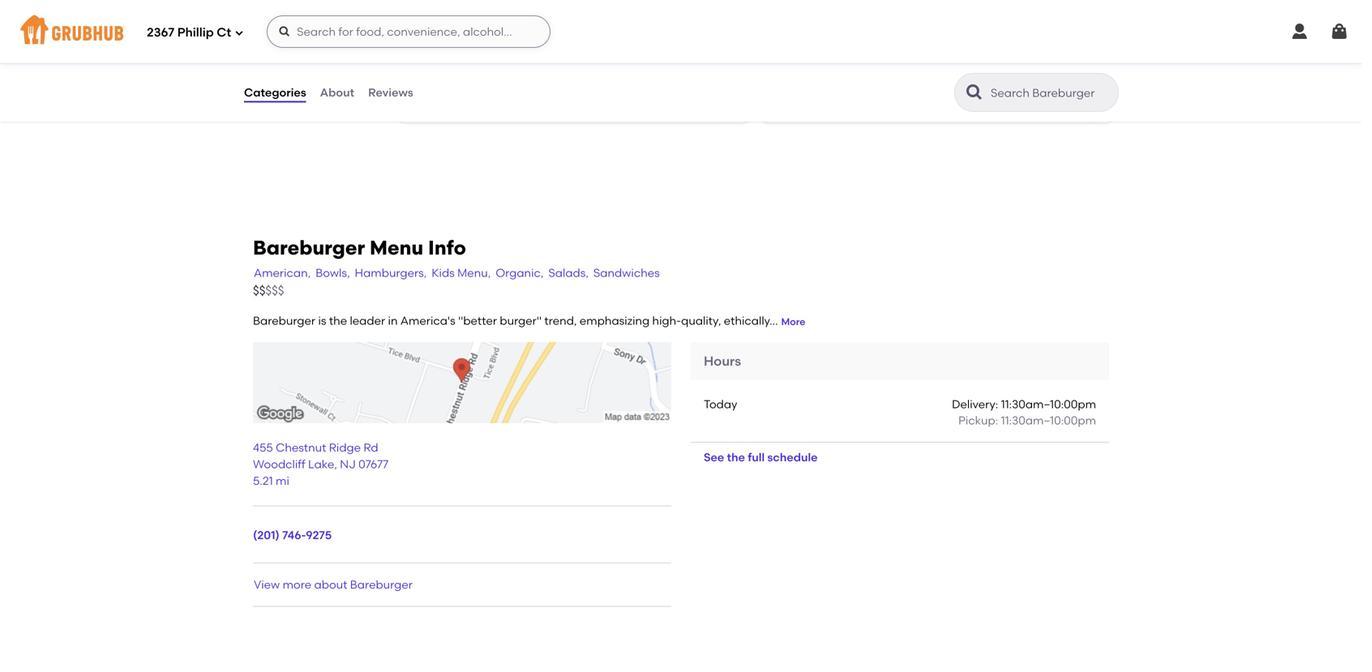 Task type: vqa. For each thing, say whether or not it's contained in the screenshot.
The Food
no



Task type: locate. For each thing, give the bounding box(es) containing it.
the
[[329, 314, 347, 328], [727, 451, 745, 464]]

reviews button
[[368, 63, 414, 122]]

1 vertical spatial beer,
[[447, 68, 475, 81]]

cola, diet cola, ginger ale, root beer, ginger beer, seltzer
[[409, 51, 606, 81]]

1 cola, from the left
[[409, 51, 436, 65]]

root
[[553, 51, 576, 65]]

burger"
[[500, 314, 542, 328]]

1 vertical spatial the
[[727, 451, 745, 464]]

schedule
[[768, 451, 818, 464]]

bareburger up 'bowls,' on the top of page
[[253, 236, 365, 259]]

1 horizontal spatial cola,
[[463, 51, 490, 65]]

pickup:
[[959, 414, 999, 428]]

(201) 746-9275
[[253, 528, 332, 542]]

cola,
[[409, 51, 436, 65], [463, 51, 490, 65]]

1 horizontal spatial the
[[727, 451, 745, 464]]

trend,
[[545, 314, 577, 328]]

delivery: 11:30am–10:00pm
[[952, 397, 1097, 411]]

kids
[[432, 266, 455, 280]]

america's
[[401, 314, 456, 328]]

svg image inside main navigation navigation
[[278, 25, 291, 38]]

11:30am–10:00pm up pickup: 11:30am–10:00pm
[[1001, 397, 1097, 411]]

ginger down diet
[[409, 68, 444, 81]]

0 vertical spatial svg image
[[278, 25, 291, 38]]

0 vertical spatial ginger
[[492, 51, 528, 65]]

1 vertical spatial bareburger
[[253, 314, 316, 328]]

0 vertical spatial 11:30am–10:00pm
[[1001, 397, 1097, 411]]

in
[[388, 314, 398, 328]]

boylan soda bottle image
[[628, 17, 750, 123]]

bareburger for bareburger is the leader in america's "better burger" trend, emphasizing high-quality, ethically ... more
[[253, 314, 316, 328]]

11:30am–10:00pm
[[1001, 397, 1097, 411], [1001, 414, 1097, 428]]

Search Bareburger search field
[[990, 85, 1114, 101]]

ridge
[[329, 441, 361, 455]]

the left full
[[727, 451, 745, 464]]

0 vertical spatial beer,
[[578, 51, 606, 65]]

hours
[[704, 353, 741, 369]]

free;
[[810, 51, 834, 65]]

bareburger down $$$$$
[[253, 314, 316, 328]]

about
[[320, 85, 355, 99]]

beer, down diet
[[447, 68, 475, 81]]

sandwiches
[[594, 266, 660, 280]]

2 horizontal spatial svg image
[[1330, 22, 1350, 41]]

beer,
[[578, 51, 606, 65], [447, 68, 475, 81]]

bareburger
[[253, 236, 365, 259], [253, 314, 316, 328], [350, 578, 413, 592]]

organic,
[[496, 266, 544, 280]]

2367
[[147, 25, 174, 40]]

ginger up seltzer
[[492, 51, 528, 65]]

lake
[[308, 457, 334, 471]]

about button
[[319, 63, 355, 122]]

diet
[[438, 51, 460, 65]]

view more about bareburger
[[254, 578, 413, 592]]

0 horizontal spatial ginger
[[409, 68, 444, 81]]

bareburger right about at the left of page
[[350, 578, 413, 592]]

$$$$$
[[253, 283, 284, 298]]

2 cola, from the left
[[463, 51, 490, 65]]

0 vertical spatial bareburger
[[253, 236, 365, 259]]

categories button
[[243, 63, 307, 122]]

gluten
[[772, 51, 807, 65]]

chestnut
[[276, 441, 326, 455]]

0 horizontal spatial the
[[329, 314, 347, 328]]

1 horizontal spatial svg image
[[1291, 22, 1310, 41]]

organic, button
[[495, 264, 545, 282]]

is
[[318, 314, 326, 328]]

0 horizontal spatial beer,
[[447, 68, 475, 81]]

rd
[[364, 441, 379, 455]]

soda
[[450, 28, 479, 42]]

0 horizontal spatial svg image
[[235, 28, 244, 38]]

see
[[704, 451, 725, 464]]

woodcliff
[[253, 457, 306, 471]]

beer, right root
[[578, 51, 606, 65]]

455 chestnut ridge rd woodcliff lake , nj 07677 5.21 mi
[[253, 441, 389, 488]]

hamburgers,
[[355, 266, 427, 280]]

american,
[[254, 266, 311, 280]]

0 horizontal spatial svg image
[[278, 25, 291, 38]]

the inside button
[[727, 451, 745, 464]]

1 vertical spatial ginger
[[409, 68, 444, 81]]

more
[[782, 316, 806, 328]]

svg image
[[278, 25, 291, 38], [1082, 92, 1102, 111]]

the right is
[[329, 314, 347, 328]]

1 vertical spatial svg image
[[1082, 92, 1102, 111]]

more button
[[782, 315, 806, 329]]

menu,
[[458, 266, 491, 280]]

svg image
[[1291, 22, 1310, 41], [1330, 22, 1350, 41], [235, 28, 244, 38]]

1 11:30am–10:00pm from the top
[[1001, 397, 1097, 411]]

american, bowls, hamburgers, kids menu, organic, salads, sandwiches
[[254, 266, 660, 280]]

seltzer
[[477, 68, 513, 81]]

11:30am–10:00pm down the delivery: 11:30am–10:00pm
[[1001, 414, 1097, 428]]

cola, down boylan
[[409, 51, 436, 65]]

today
[[704, 397, 738, 411]]

cola, up seltzer
[[463, 51, 490, 65]]

1 vertical spatial 11:30am–10:00pm
[[1001, 414, 1097, 428]]

ginger
[[492, 51, 528, 65], [409, 68, 444, 81]]

bottle
[[481, 28, 515, 42]]

menu
[[370, 236, 424, 259]]

2 11:30am–10:00pm from the top
[[1001, 414, 1097, 428]]

vegan
[[837, 51, 871, 65]]

full
[[748, 451, 765, 464]]

quality,
[[681, 314, 721, 328]]

0 horizontal spatial cola,
[[409, 51, 436, 65]]

see the full schedule
[[704, 451, 818, 464]]



Task type: describe. For each thing, give the bounding box(es) containing it.
1 horizontal spatial ginger
[[492, 51, 528, 65]]

746-
[[282, 528, 306, 542]]

"better
[[458, 314, 497, 328]]

bareburger is the leader in america's "better burger" trend, emphasizing high-quality, ethically ... more
[[253, 314, 806, 328]]

ct
[[217, 25, 231, 40]]

hamburgers, button
[[354, 264, 428, 282]]

about
[[314, 578, 348, 592]]

american, button
[[253, 264, 312, 282]]

nj
[[340, 457, 356, 471]]

bowls,
[[316, 266, 350, 280]]

kids menu, button
[[431, 264, 492, 282]]

Search for food, convenience, alcohol... search field
[[267, 15, 551, 48]]

gluten free; vegan button
[[762, 17, 1113, 123]]

bareburger for bareburger menu info
[[253, 236, 365, 259]]

categories
[[244, 85, 306, 99]]

view
[[254, 578, 280, 592]]

more
[[283, 578, 312, 592]]

leader
[[350, 314, 385, 328]]

salads,
[[549, 266, 589, 280]]

reviews
[[368, 85, 414, 99]]

11:30am–10:00pm for delivery: 11:30am–10:00pm
[[1001, 397, 1097, 411]]

07677
[[359, 457, 389, 471]]

,
[[334, 457, 337, 471]]

9275
[[306, 528, 332, 542]]

boylan soda bottle
[[409, 28, 515, 42]]

emphasizing
[[580, 314, 650, 328]]

(201) 746-9275 button
[[253, 527, 332, 544]]

1 horizontal spatial beer,
[[578, 51, 606, 65]]

11:30am–10:00pm for pickup: 11:30am–10:00pm
[[1001, 414, 1097, 428]]

bowls, button
[[315, 264, 351, 282]]

boylan
[[409, 28, 447, 42]]

bareburger menu info
[[253, 236, 466, 259]]

2 vertical spatial bareburger
[[350, 578, 413, 592]]

ethically
[[724, 314, 770, 328]]

delivery:
[[952, 397, 999, 411]]

$$
[[253, 283, 266, 298]]

2367 phillip ct
[[147, 25, 231, 40]]

see the full schedule button
[[691, 443, 831, 472]]

info
[[428, 236, 466, 259]]

0 vertical spatial the
[[329, 314, 347, 328]]

main navigation navigation
[[0, 0, 1363, 63]]

(201)
[[253, 528, 280, 542]]

sandwiches button
[[593, 264, 661, 282]]

salads, button
[[548, 264, 590, 282]]

high-
[[653, 314, 682, 328]]

gluten free; vegan
[[772, 51, 871, 65]]

...
[[770, 314, 778, 328]]

search icon image
[[965, 83, 985, 102]]

455
[[253, 441, 273, 455]]

phillip
[[177, 25, 214, 40]]

5.21
[[253, 474, 273, 488]]

ale,
[[530, 51, 550, 65]]

saratoga water image
[[991, 17, 1113, 123]]

1 horizontal spatial svg image
[[1082, 92, 1102, 111]]

pickup: 11:30am–10:00pm
[[959, 414, 1097, 428]]

mi
[[276, 474, 289, 488]]



